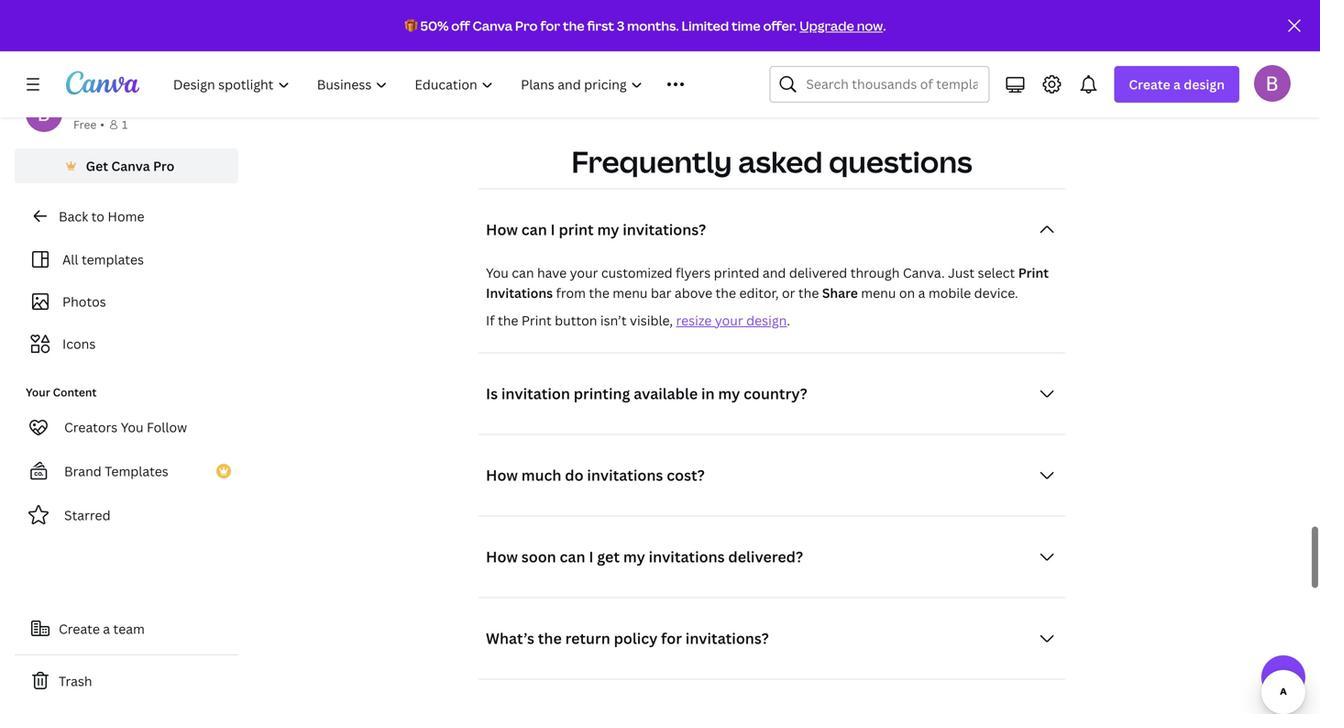 Task type: describe. For each thing, give the bounding box(es) containing it.
if
[[486, 312, 495, 329]]

the right or
[[799, 284, 819, 302]]

country?
[[744, 384, 808, 403]]

creators you follow
[[64, 419, 187, 436]]

what's the return policy for invitations?
[[486, 628, 769, 648]]

frequently
[[572, 142, 732, 181]]

content
[[53, 385, 97, 400]]

your content
[[26, 385, 97, 400]]

return
[[565, 628, 610, 648]]

resize
[[676, 312, 712, 329]]

team
[[113, 620, 145, 638]]

upgrade now button
[[800, 17, 883, 34]]

•
[[100, 117, 104, 132]]

on
[[899, 284, 915, 302]]

0 vertical spatial my
[[597, 219, 619, 239]]

share
[[822, 284, 858, 302]]

design inside dropdown button
[[1184, 76, 1225, 93]]

what's
[[486, 628, 535, 648]]

creators you follow link
[[15, 409, 238, 446]]

printing
[[574, 384, 630, 403]]

trash
[[59, 673, 92, 690]]

0 vertical spatial you
[[486, 264, 509, 281]]

available
[[634, 384, 698, 403]]

print
[[559, 219, 594, 239]]

can for i
[[522, 219, 547, 239]]

is invitation printing available in my country? button
[[479, 375, 1065, 412]]

photos link
[[26, 284, 227, 319]]

🎁
[[405, 17, 418, 34]]

🎁 50% off canva pro for the first 3 months. limited time offer. upgrade now .
[[405, 17, 886, 34]]

0 horizontal spatial print
[[522, 312, 552, 329]]

create for create a team
[[59, 620, 100, 638]]

Search search field
[[806, 67, 978, 102]]

back
[[59, 208, 88, 225]]

my for invitations
[[623, 547, 645, 567]]

canva inside button
[[111, 157, 150, 175]]

icons
[[62, 335, 96, 353]]

back to home
[[59, 208, 144, 225]]

how for how much do invitations cost?
[[486, 465, 518, 485]]

1 vertical spatial you
[[121, 419, 144, 436]]

the down printed
[[716, 284, 736, 302]]

upgrade
[[800, 17, 854, 34]]

in
[[701, 384, 715, 403]]

back to home link
[[15, 198, 238, 235]]

cost?
[[667, 465, 705, 485]]

starred link
[[15, 497, 238, 534]]

just
[[948, 264, 975, 281]]

the right from
[[589, 284, 610, 302]]

how soon can i get my invitations delivered? button
[[479, 539, 1065, 575]]

you can have your customized flyers printed and delivered through canva. just select
[[486, 264, 1018, 281]]

home
[[108, 208, 144, 225]]

free
[[73, 117, 97, 132]]

i inside how can i print my invitations? dropdown button
[[551, 219, 555, 239]]

how for how can i print my invitations?
[[486, 219, 518, 239]]

0 vertical spatial for
[[540, 17, 560, 34]]

how much do invitations cost?
[[486, 465, 705, 485]]

create a team
[[59, 620, 145, 638]]

above
[[675, 284, 713, 302]]

delivered?
[[728, 547, 803, 567]]

offer.
[[763, 17, 797, 34]]

policy
[[614, 628, 658, 648]]

how much do invitations cost? button
[[479, 457, 1065, 494]]

frequently asked questions
[[572, 142, 973, 181]]

brand templates
[[64, 463, 169, 480]]

i inside how soon can i get my invitations delivered? dropdown button
[[589, 547, 594, 567]]

the left first
[[563, 17, 585, 34]]

1 vertical spatial a
[[918, 284, 926, 302]]

trash link
[[15, 663, 238, 700]]

flyers
[[676, 264, 711, 281]]

soon
[[522, 547, 556, 567]]

print invitations
[[486, 264, 1049, 302]]

invitation
[[501, 384, 570, 403]]

get canva pro button
[[15, 149, 238, 183]]

from
[[556, 284, 586, 302]]

asked
[[738, 142, 823, 181]]

and
[[763, 264, 786, 281]]

all
[[62, 251, 78, 268]]

your
[[26, 385, 50, 400]]

0 vertical spatial invitations
[[587, 465, 663, 485]]

brand templates link
[[15, 453, 238, 490]]

1
[[122, 117, 128, 132]]

have
[[537, 264, 567, 281]]

now
[[857, 17, 883, 34]]

from the menu bar above the editor, or the share menu on a mobile device.
[[556, 284, 1018, 302]]

what's the return policy for invitations? button
[[479, 620, 1065, 657]]

bob builder image
[[1254, 65, 1291, 102]]

if the print button isn't visible, resize your design .
[[486, 312, 790, 329]]

pro inside button
[[153, 157, 175, 175]]

how soon can i get my invitations delivered?
[[486, 547, 803, 567]]

do
[[565, 465, 584, 485]]

limited
[[682, 17, 729, 34]]

2 vertical spatial can
[[560, 547, 585, 567]]

mobile
[[929, 284, 971, 302]]

1 vertical spatial invitations
[[649, 547, 725, 567]]

get canva pro
[[86, 157, 175, 175]]



Task type: locate. For each thing, give the bounding box(es) containing it.
0 horizontal spatial for
[[540, 17, 560, 34]]

create a design
[[1129, 76, 1225, 93]]

for
[[540, 17, 560, 34], [661, 628, 682, 648]]

how inside how much do invitations cost? dropdown button
[[486, 465, 518, 485]]

0 vertical spatial .
[[883, 17, 886, 34]]

how inside how can i print my invitations? dropdown button
[[486, 219, 518, 239]]

1 vertical spatial for
[[661, 628, 682, 648]]

brand
[[64, 463, 102, 480]]

0 horizontal spatial i
[[551, 219, 555, 239]]

0 horizontal spatial a
[[103, 620, 110, 638]]

0 vertical spatial canva
[[473, 17, 513, 34]]

invitations?
[[623, 219, 706, 239], [686, 628, 769, 648]]

a for team
[[103, 620, 110, 638]]

design
[[1184, 76, 1225, 93], [746, 312, 787, 329]]

can up invitations
[[512, 264, 534, 281]]

1 horizontal spatial your
[[715, 312, 743, 329]]

1 horizontal spatial you
[[486, 264, 509, 281]]

1 how from the top
[[486, 219, 518, 239]]

0 horizontal spatial menu
[[613, 284, 648, 302]]

how can i print my invitations? button
[[479, 211, 1065, 248]]

0 vertical spatial create
[[1129, 76, 1171, 93]]

0 vertical spatial a
[[1174, 76, 1181, 93]]

all templates
[[62, 251, 144, 268]]

pro right off
[[515, 17, 538, 34]]

months.
[[627, 17, 679, 34]]

my right print
[[597, 219, 619, 239]]

1 vertical spatial print
[[522, 312, 552, 329]]

create for create a design
[[1129, 76, 1171, 93]]

my right get
[[623, 547, 645, 567]]

you up invitations
[[486, 264, 509, 281]]

invitations right do
[[587, 465, 663, 485]]

2 how from the top
[[486, 465, 518, 485]]

invitations
[[486, 284, 553, 302]]

the inside dropdown button
[[538, 628, 562, 648]]

can left print
[[522, 219, 547, 239]]

canva
[[473, 17, 513, 34], [111, 157, 150, 175]]

design left the bob builder icon
[[1184, 76, 1225, 93]]

1 vertical spatial my
[[718, 384, 740, 403]]

0 horizontal spatial you
[[121, 419, 144, 436]]

2 vertical spatial how
[[486, 547, 518, 567]]

.
[[883, 17, 886, 34], [787, 312, 790, 329]]

invitations right get
[[649, 547, 725, 567]]

menu down the through
[[861, 284, 896, 302]]

print inside print invitations
[[1018, 264, 1049, 281]]

0 vertical spatial your
[[570, 264, 598, 281]]

your up from
[[570, 264, 598, 281]]

0 horizontal spatial your
[[570, 264, 598, 281]]

None search field
[[770, 66, 990, 103]]

my right in
[[718, 384, 740, 403]]

for right policy
[[661, 628, 682, 648]]

editor,
[[739, 284, 779, 302]]

0 vertical spatial print
[[1018, 264, 1049, 281]]

canva right get
[[111, 157, 150, 175]]

can right soon
[[560, 547, 585, 567]]

create inside button
[[59, 620, 100, 638]]

button
[[555, 312, 597, 329]]

follow
[[147, 419, 187, 436]]

can for have
[[512, 264, 534, 281]]

2 horizontal spatial a
[[1174, 76, 1181, 93]]

your right resize
[[715, 312, 743, 329]]

1 horizontal spatial for
[[661, 628, 682, 648]]

device.
[[974, 284, 1018, 302]]

top level navigation element
[[161, 66, 726, 103], [161, 66, 726, 103]]

how for how soon can i get my invitations delivered?
[[486, 547, 518, 567]]

2 menu from the left
[[861, 284, 896, 302]]

1 vertical spatial design
[[746, 312, 787, 329]]

photos
[[62, 293, 106, 310]]

0 horizontal spatial design
[[746, 312, 787, 329]]

1 vertical spatial how
[[486, 465, 518, 485]]

the right if on the top of the page
[[498, 312, 519, 329]]

invitations
[[587, 465, 663, 485], [649, 547, 725, 567]]

much
[[522, 465, 562, 485]]

starred
[[64, 507, 111, 524]]

is invitation printing available in my country?
[[486, 384, 808, 403]]

0 vertical spatial invitations?
[[623, 219, 706, 239]]

you left follow
[[121, 419, 144, 436]]

1 horizontal spatial pro
[[515, 17, 538, 34]]

1 horizontal spatial design
[[1184, 76, 1225, 93]]

1 vertical spatial can
[[512, 264, 534, 281]]

or
[[782, 284, 795, 302]]

1 vertical spatial your
[[715, 312, 743, 329]]

menu down customized
[[613, 284, 648, 302]]

0 horizontal spatial my
[[597, 219, 619, 239]]

a
[[1174, 76, 1181, 93], [918, 284, 926, 302], [103, 620, 110, 638]]

2 vertical spatial a
[[103, 620, 110, 638]]

icons link
[[26, 326, 227, 361]]

invitations? for what's the return policy for invitations?
[[686, 628, 769, 648]]

how left 'much'
[[486, 465, 518, 485]]

0 vertical spatial design
[[1184, 76, 1225, 93]]

0 horizontal spatial pro
[[153, 157, 175, 175]]

i left get
[[589, 547, 594, 567]]

1 vertical spatial canva
[[111, 157, 150, 175]]

1 vertical spatial create
[[59, 620, 100, 638]]

1 vertical spatial pro
[[153, 157, 175, 175]]

how left soon
[[486, 547, 518, 567]]

a inside button
[[103, 620, 110, 638]]

isn't
[[601, 312, 627, 329]]

delivered
[[789, 264, 848, 281]]

1 vertical spatial .
[[787, 312, 790, 329]]

create a team button
[[15, 611, 238, 647]]

a inside dropdown button
[[1174, 76, 1181, 93]]

how inside how soon can i get my invitations delivered? dropdown button
[[486, 547, 518, 567]]

i left print
[[551, 219, 555, 239]]

2 horizontal spatial my
[[718, 384, 740, 403]]

3
[[617, 17, 625, 34]]

0 horizontal spatial canva
[[111, 157, 150, 175]]

1 horizontal spatial .
[[883, 17, 886, 34]]

to
[[91, 208, 104, 225]]

design down editor,
[[746, 312, 787, 329]]

questions
[[829, 142, 973, 181]]

resize your design link
[[676, 312, 787, 329]]

0 vertical spatial can
[[522, 219, 547, 239]]

all templates link
[[26, 242, 227, 277]]

pro up "back to home" link
[[153, 157, 175, 175]]

first
[[587, 17, 614, 34]]

can
[[522, 219, 547, 239], [512, 264, 534, 281], [560, 547, 585, 567]]

invitations? for how can i print my invitations?
[[623, 219, 706, 239]]

1 horizontal spatial menu
[[861, 284, 896, 302]]

the left return
[[538, 628, 562, 648]]

. down or
[[787, 312, 790, 329]]

1 horizontal spatial a
[[918, 284, 926, 302]]

invitations? up customized
[[623, 219, 706, 239]]

time
[[732, 17, 761, 34]]

for inside what's the return policy for invitations? dropdown button
[[661, 628, 682, 648]]

print right 'select'
[[1018, 264, 1049, 281]]

invitations? down delivered?
[[686, 628, 769, 648]]

create a design button
[[1114, 66, 1240, 103]]

customized
[[601, 264, 673, 281]]

1 horizontal spatial my
[[623, 547, 645, 567]]

canva right off
[[473, 17, 513, 34]]

i
[[551, 219, 555, 239], [589, 547, 594, 567]]

2 vertical spatial my
[[623, 547, 645, 567]]

0 horizontal spatial create
[[59, 620, 100, 638]]

how up invitations
[[486, 219, 518, 239]]

your
[[570, 264, 598, 281], [715, 312, 743, 329]]

print
[[1018, 264, 1049, 281], [522, 312, 552, 329]]

is
[[486, 384, 498, 403]]

1 horizontal spatial i
[[589, 547, 594, 567]]

templates
[[82, 251, 144, 268]]

0 vertical spatial how
[[486, 219, 518, 239]]

templates
[[105, 463, 169, 480]]

1 horizontal spatial print
[[1018, 264, 1049, 281]]

1 horizontal spatial canva
[[473, 17, 513, 34]]

create inside dropdown button
[[1129, 76, 1171, 93]]

printed
[[714, 264, 760, 281]]

visible,
[[630, 312, 673, 329]]

0 vertical spatial i
[[551, 219, 555, 239]]

a for design
[[1174, 76, 1181, 93]]

0 vertical spatial pro
[[515, 17, 538, 34]]

for left first
[[540, 17, 560, 34]]

select
[[978, 264, 1015, 281]]

1 vertical spatial invitations?
[[686, 628, 769, 648]]

3 how from the top
[[486, 547, 518, 567]]

bar
[[651, 284, 672, 302]]

menu
[[613, 284, 648, 302], [861, 284, 896, 302]]

0 horizontal spatial .
[[787, 312, 790, 329]]

50%
[[420, 17, 449, 34]]

free •
[[73, 117, 104, 132]]

print down invitations
[[522, 312, 552, 329]]

you
[[486, 264, 509, 281], [121, 419, 144, 436]]

1 vertical spatial i
[[589, 547, 594, 567]]

. right upgrade
[[883, 17, 886, 34]]

get
[[86, 157, 108, 175]]

off
[[451, 17, 470, 34]]

canva.
[[903, 264, 945, 281]]

pro
[[515, 17, 538, 34], [153, 157, 175, 175]]

1 menu from the left
[[613, 284, 648, 302]]

my for country?
[[718, 384, 740, 403]]

1 horizontal spatial create
[[1129, 76, 1171, 93]]

creators
[[64, 419, 118, 436]]



Task type: vqa. For each thing, say whether or not it's contained in the screenshot.
rightmost Education
no



